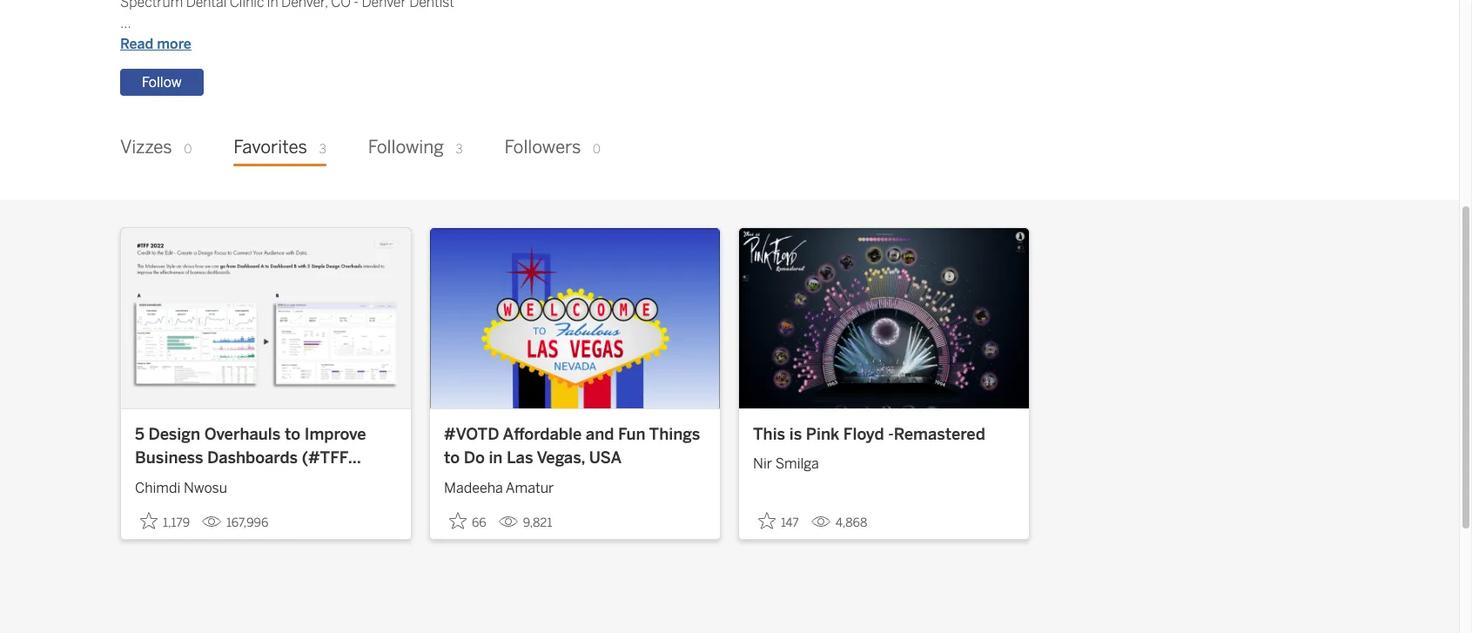 Task type: locate. For each thing, give the bounding box(es) containing it.
66
[[472, 515, 487, 530]]

looking for a convenient payment
[[120, 36, 248, 74]]

to
[[285, 425, 301, 444], [444, 449, 460, 468]]

to left improve
[[285, 425, 301, 444]]

workbook thumbnail image
[[121, 228, 411, 408], [430, 228, 720, 408], [739, 228, 1029, 408]]

overhauls
[[204, 425, 281, 444]]

0 for followers
[[593, 142, 601, 157]]

2 0 from the left
[[593, 142, 601, 157]]

1 horizontal spatial 3
[[456, 142, 463, 157]]

do
[[464, 449, 485, 468]]

‫nir
[[753, 456, 772, 472]]

0 horizontal spatial workbook thumbnail image
[[121, 228, 411, 408]]

follow
[[142, 74, 182, 91]]

0 for vizzes
[[184, 142, 192, 157]]

(#tff
[[302, 449, 348, 468]]

3
[[319, 142, 326, 157], [456, 142, 463, 157]]

nwosu
[[184, 480, 227, 496]]

0
[[184, 142, 192, 157], [593, 142, 601, 157]]

madeeha amatur link
[[444, 471, 706, 499]]

3 for following
[[456, 142, 463, 157]]

to left do
[[444, 449, 460, 468]]

‫nir smilga‬‎ link
[[753, 447, 1015, 475]]

vizzes
[[120, 137, 172, 158]]

1 0 from the left
[[184, 142, 192, 157]]

fun
[[618, 425, 646, 444]]

and
[[586, 425, 614, 444]]

3 workbook thumbnail image from the left
[[739, 228, 1029, 408]]

0 horizontal spatial to
[[285, 425, 301, 444]]

this is pink floyd -remastered
[[753, 425, 986, 444]]

9,821 views element
[[492, 508, 559, 537]]

0 horizontal spatial 0
[[184, 142, 192, 157]]

3 right following
[[456, 142, 463, 157]]

1 vertical spatial to
[[444, 449, 460, 468]]

1 horizontal spatial to
[[444, 449, 460, 468]]

0 vertical spatial to
[[285, 425, 301, 444]]

chimdi
[[135, 480, 180, 496]]

‫nir smilga‬‎
[[753, 456, 819, 472]]

dashboards
[[207, 449, 298, 468]]

payment
[[192, 57, 248, 74]]

pink
[[806, 425, 840, 444]]

1,179
[[163, 515, 190, 530]]

5 design overhauls to improve business dashboards (#tff presentation)
[[135, 425, 366, 492]]

0 horizontal spatial 3
[[319, 142, 326, 157]]

9,821
[[523, 515, 552, 530]]

is
[[790, 425, 802, 444]]

floyd
[[844, 425, 884, 444]]

for
[[172, 36, 190, 53]]

favorites
[[234, 137, 307, 158]]

1 workbook thumbnail image from the left
[[121, 228, 411, 408]]

presentation)
[[135, 473, 239, 492]]

0 right the vizzes
[[184, 142, 192, 157]]

2 workbook thumbnail image from the left
[[430, 228, 720, 408]]

1 3 from the left
[[319, 142, 326, 157]]

to inside #votd affordable and fun things to do in las vegas, usa
[[444, 449, 460, 468]]

1 horizontal spatial workbook thumbnail image
[[430, 228, 720, 408]]

workbook thumbnail image for to
[[121, 228, 411, 408]]

2 3 from the left
[[456, 142, 463, 157]]

2 horizontal spatial workbook thumbnail image
[[739, 228, 1029, 408]]

1 horizontal spatial 0
[[593, 142, 601, 157]]

#votd
[[444, 425, 499, 444]]

0 right followers
[[593, 142, 601, 157]]

Add Favorite button
[[444, 507, 492, 535]]

las
[[507, 449, 533, 468]]

Add Favorite button
[[135, 507, 195, 535]]

read more button
[[115, 35, 197, 54]]

3 right favorites
[[319, 142, 326, 157]]

following
[[368, 137, 444, 158]]



Task type: vqa. For each thing, say whether or not it's contained in the screenshot.


Task type: describe. For each thing, give the bounding box(es) containing it.
followers
[[505, 137, 581, 158]]

a
[[193, 36, 200, 53]]

usa
[[589, 449, 622, 468]]

read more
[[120, 36, 191, 53]]

5
[[135, 425, 145, 444]]

more
[[157, 36, 191, 53]]

147
[[781, 515, 799, 530]]

amatur
[[506, 480, 554, 496]]

looking
[[120, 36, 169, 53]]

improve
[[305, 425, 366, 444]]

-
[[888, 425, 894, 444]]

to inside 5 design overhauls to improve business dashboards (#tff presentation)
[[285, 425, 301, 444]]

167,996 views element
[[195, 508, 275, 537]]

workbook thumbnail image for fun
[[430, 228, 720, 408]]

affordable
[[503, 425, 582, 444]]

design
[[148, 425, 200, 444]]

Add Favorite button
[[753, 507, 804, 535]]

madeeha amatur
[[444, 480, 554, 496]]

4,868
[[836, 515, 868, 530]]

167,996
[[226, 515, 268, 530]]

#votd affordable and fun things to do in las vegas, usa link
[[444, 423, 706, 471]]

this is pink floyd -remastered link
[[753, 423, 1015, 447]]

read
[[120, 36, 154, 53]]

things
[[649, 425, 700, 444]]

remastered
[[894, 425, 986, 444]]

4,868 views element
[[804, 508, 875, 537]]

workbook thumbnail image for floyd
[[739, 228, 1029, 408]]

convenient
[[120, 57, 189, 74]]

this
[[753, 425, 786, 444]]

business
[[135, 449, 203, 468]]

chimdi nwosu
[[135, 480, 227, 496]]

chimdi nwosu link
[[135, 471, 397, 499]]

#votd affordable and fun things to do in las vegas, usa
[[444, 425, 700, 468]]

vegas,
[[537, 449, 585, 468]]

in
[[489, 449, 503, 468]]

follow button
[[120, 69, 203, 96]]

madeeha
[[444, 480, 503, 496]]

smilga‬‎
[[776, 456, 819, 472]]

3 for favorites
[[319, 142, 326, 157]]

5 design overhauls to improve business dashboards (#tff presentation) link
[[135, 423, 397, 492]]



